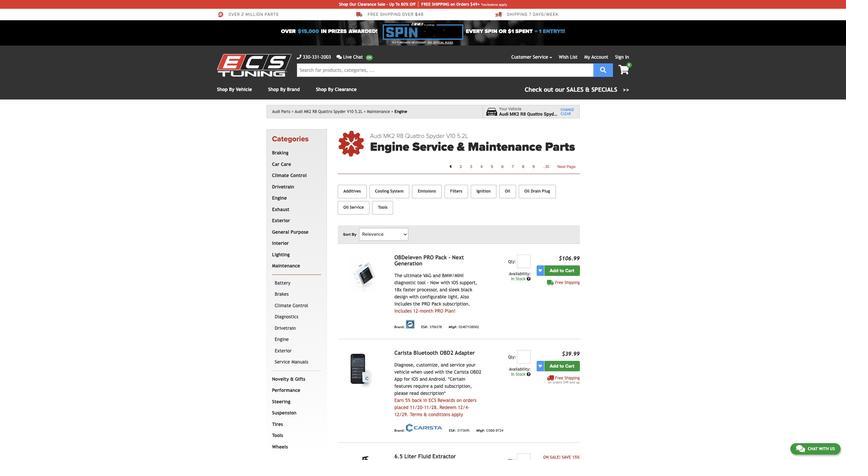 Task type: describe. For each thing, give the bounding box(es) containing it.
add to cart for $39.99
[[550, 364, 575, 370]]

the inside the ultimate vag and bmw/mini diagnostic tool - now with ios support, 18x faster processor, and sleek black design with configurable light. also includes the pro pack subscription. includes 12-month pro plan!
[[413, 302, 420, 307]]

exterior for engine
[[275, 349, 292, 354]]

es#2841122 - 011885sch01a - 6.5 liter fluid extractor - extract all types of oils and fluids the easy way. do your oil change without getting under your car! - schwaben - audi bmw volkswagen mercedes benz mini porsche image
[[338, 454, 389, 461]]

2003
[[321, 54, 331, 60]]

parts inside audi mk2 r8 quattro spyder v10 5.2l engine service & maintenance parts
[[545, 140, 575, 155]]

obdeleven
[[395, 255, 422, 261]]

- inside obdeleven pro pack - next generation
[[449, 255, 451, 261]]

sleek
[[449, 287, 460, 293]]

6.5 liter fluid extractor
[[395, 454, 456, 461]]

0 horizontal spatial parts
[[281, 109, 290, 114]]

2 link
[[456, 162, 466, 171]]

free shipping
[[555, 281, 580, 285]]

brand: for carista bluetooth obd2 adapter
[[395, 430, 405, 433]]

over for over $15,000 in prizes
[[281, 28, 296, 35]]

qty: for carista bluetooth obd2 adapter
[[508, 355, 516, 360]]

brand: for obdeleven pro pack - next generation
[[395, 326, 405, 330]]

used
[[424, 370, 434, 375]]

climate for car care
[[272, 173, 289, 179]]

r8 for audi mk2 r8 quattro spyder v10 5.2l
[[313, 109, 317, 114]]

0 vertical spatial vehicle
[[236, 87, 252, 92]]

general purpose link
[[271, 227, 320, 238]]

1 vertical spatial drivetrain link
[[274, 323, 320, 335]]

maintenance for the bottom maintenance link
[[272, 264, 300, 269]]

add to wish list image for $106.99
[[539, 269, 542, 273]]

climate control link for drivetrain
[[271, 170, 320, 182]]

$1
[[508, 28, 514, 35]]

quattro inside your vehicle audi mk2 r8 quattro spyder v10 5.2l
[[527, 112, 543, 117]]

gifts
[[295, 377, 306, 382]]

on
[[543, 456, 549, 461]]

1 link
[[446, 162, 456, 171]]

adapter
[[455, 350, 475, 357]]

diagnostics
[[275, 315, 299, 320]]

6
[[502, 164, 504, 169]]

month
[[420, 309, 434, 314]]

on sale!                         save 15%
[[543, 456, 580, 461]]

ecs tuning 'spin to win' contest logo image
[[383, 23, 464, 40]]

shipping for free shipping on orders $49 and up
[[565, 376, 580, 381]]

interior
[[272, 241, 289, 246]]

shop by vehicle
[[217, 87, 252, 92]]

mfg#: cobd-bt24
[[477, 430, 504, 433]]

tools inside category navigation element
[[272, 434, 283, 439]]

spyder for audi mk2 r8 quattro spyder v10 5.2l engine service & maintenance parts
[[426, 132, 445, 140]]

shop for shop our clearance sale - up to 80% off
[[339, 2, 348, 7]]

your vehicle audi mk2 r8 quattro spyder v10 5.2l
[[499, 107, 578, 117]]

0 vertical spatial carista
[[395, 350, 412, 357]]

ios inside the ultimate vag and bmw/mini diagnostic tool - now with ios support, 18x faster processor, and sleek black design with configurable light. also includes the pro pack subscription. includes 12-month pro plan!
[[452, 280, 459, 286]]

service inside maintenance subcategories element
[[275, 360, 290, 365]]

audi for audi parts
[[272, 109, 280, 114]]

sort
[[343, 232, 351, 237]]

features
[[395, 384, 412, 390]]

0 horizontal spatial chat
[[353, 54, 363, 60]]

4 link
[[477, 162, 487, 171]]

shop for shop by brand
[[268, 87, 279, 92]]

1 horizontal spatial 1
[[539, 28, 542, 35]]

0 horizontal spatial in
[[321, 28, 327, 35]]

0
[[628, 63, 630, 67]]

1 vertical spatial maintenance link
[[271, 261, 320, 272]]

sign in link
[[616, 54, 629, 60]]

add to cart for $106.99
[[550, 268, 575, 274]]

tires
[[272, 422, 283, 428]]

chat with us link
[[791, 444, 841, 456]]

next page
[[558, 164, 576, 169]]

control for diagnostics
[[293, 303, 308, 309]]

car care
[[272, 162, 291, 167]]

12/4-
[[458, 405, 470, 411]]

ping
[[441, 2, 449, 7]]

save
[[562, 456, 571, 461]]

331-
[[312, 54, 321, 60]]

carista inside diagnose, customize, and service your vehicle when used with the carista obd2 app for ios and android. *certain features require a paid subscription, please read description* earn 5% back in ecs rewards on orders placed 11/20-11/28. redeem 12/4- 12/29. terms & conditions apply
[[454, 370, 469, 375]]

& inside category navigation element
[[290, 377, 294, 382]]

& inside audi mk2 r8 quattro spyder v10 5.2l engine service & maintenance parts
[[457, 140, 465, 155]]

live chat
[[343, 54, 363, 60]]

drivetrain inside maintenance subcategories element
[[275, 326, 296, 331]]

to for $39.99
[[560, 364, 564, 370]]

service inside popup button
[[533, 54, 548, 60]]

5.2l inside your vehicle audi mk2 r8 quattro spyder v10 5.2l
[[569, 112, 578, 117]]

0 horizontal spatial tools link
[[271, 431, 320, 442]]

exterior for exhaust
[[272, 218, 290, 224]]

comments image
[[796, 445, 806, 454]]

v10 for audi mk2 r8 quattro spyder v10 5.2l engine service & maintenance parts
[[446, 132, 456, 140]]

wheels link
[[271, 442, 320, 454]]

mk2 inside your vehicle audi mk2 r8 quattro spyder v10 5.2l
[[510, 112, 520, 117]]

audi for audi mk2 r8 quattro spyder v10 5.2l engine service & maintenance parts
[[370, 132, 382, 140]]

oil service link
[[338, 201, 370, 215]]

mk2 for audi mk2 r8 quattro spyder v10 5.2l engine service & maintenance parts
[[384, 132, 395, 140]]

vehicle
[[395, 370, 410, 375]]

over 2 million parts
[[229, 12, 279, 17]]

system
[[390, 189, 404, 194]]

orders inside free shipping on orders $49 and up
[[553, 381, 562, 385]]

1 vertical spatial pro
[[422, 302, 430, 307]]

$15,000
[[298, 28, 319, 35]]

1 horizontal spatial maintenance link
[[367, 109, 394, 114]]

- inside the ultimate vag and bmw/mini diagnostic tool - now with ios support, 18x faster processor, and sleek black design with configurable light. also includes the pro pack subscription. includes 12-month pro plan!
[[427, 280, 429, 286]]

free shipping on orders $49 and up
[[548, 376, 580, 385]]

also
[[461, 295, 469, 300]]

next page link
[[554, 162, 580, 171]]

2 vertical spatial pro
[[435, 309, 444, 314]]

with inside diagnose, customize, and service your vehicle when used with the carista obd2 app for ios and android. *certain features require a paid subscription, please read description* earn 5% back in ecs rewards on orders placed 11/20-11/28. redeem 12/4- 12/29. terms & conditions apply
[[435, 370, 444, 375]]

1 horizontal spatial tools
[[378, 205, 388, 210]]

your
[[499, 107, 508, 111]]

faster
[[403, 287, 416, 293]]

my
[[585, 54, 590, 60]]

million
[[246, 12, 264, 17]]

generation
[[395, 261, 423, 267]]

audi mk2 r8 quattro spyder v10 5.2l
[[295, 109, 363, 114]]

general
[[272, 230, 289, 235]]

over for over 2 million parts
[[229, 12, 240, 17]]

clearance for by
[[335, 87, 357, 92]]

…10
[[543, 164, 550, 169]]

configurable
[[420, 295, 447, 300]]

paid
[[434, 384, 444, 390]]

2 inside the paginated product list navigation navigation
[[460, 164, 462, 169]]

a
[[430, 384, 433, 390]]

pack inside obdeleven pro pack - next generation
[[436, 255, 447, 261]]

shop for shop by vehicle
[[217, 87, 228, 92]]

stock for $106.99
[[516, 277, 526, 282]]

up
[[576, 381, 580, 385]]

please
[[395, 391, 408, 397]]

service down additives link
[[350, 205, 364, 210]]

spyder for audi mk2 r8 quattro spyder v10 5.2l
[[334, 109, 346, 114]]

cart for $39.99
[[566, 364, 575, 370]]

0 vertical spatial drivetrain link
[[271, 182, 320, 193]]

off
[[410, 2, 416, 7]]

with left us
[[819, 447, 829, 452]]

mfg#: 024871obd02
[[449, 326, 479, 330]]

mfg#: for carista bluetooth obd2 adapter
[[477, 430, 485, 433]]

earn
[[395, 398, 404, 404]]

in inside diagnose, customize, and service your vehicle when used with the carista obd2 app for ios and android. *certain features require a paid subscription, please read description* earn 5% back in ecs rewards on orders placed 11/20-11/28. redeem 12/4- 12/29. terms & conditions apply
[[424, 398, 427, 404]]

audi mk2 r8 quattro spyder v10 5.2l link
[[295, 109, 366, 114]]

includes
[[395, 302, 412, 307]]

stock for $39.99
[[516, 373, 526, 377]]

0 horizontal spatial on
[[451, 2, 455, 7]]

oil drain plug
[[525, 189, 550, 194]]

5.2l for audi mk2 r8 quattro spyder v10 5.2l engine service & maintenance parts
[[457, 132, 469, 140]]

es#3173695 - cobd-bt24 - carista bluetooth obd2 adapter - diagnose, customize, and service your vehicle when used with the carista obd2 app for ios and android. *certain features require a paid subscription, please read description* - carista - audi bmw volkswagen mini porsche image
[[338, 351, 389, 389]]

service
[[450, 363, 465, 368]]

to for $106.99
[[560, 268, 564, 274]]

es#: for obd2
[[449, 430, 456, 433]]

sale!
[[550, 456, 561, 461]]

placed
[[395, 405, 409, 411]]

purpose
[[291, 230, 309, 235]]

7 inside the paginated product list navigation navigation
[[512, 164, 514, 169]]

next inside the paginated product list navigation navigation
[[558, 164, 566, 169]]

plug
[[542, 189, 550, 194]]

live chat link
[[337, 54, 373, 61]]

brand
[[287, 87, 300, 92]]

0 vertical spatial 2
[[241, 12, 244, 17]]

sign in
[[616, 54, 629, 60]]

ecs
[[429, 398, 437, 404]]

8 link
[[518, 162, 529, 171]]

qty: for obdeleven pro pack - next generation
[[508, 260, 516, 265]]

add to cart button for $39.99
[[545, 362, 580, 372]]

climate control link for diagnostics
[[274, 301, 320, 312]]

free for free shipping over $49
[[368, 12, 379, 17]]

quattro for audi mk2 r8 quattro spyder v10 5.2l
[[318, 109, 332, 114]]

when
[[411, 370, 422, 375]]

add to wish list image for $39.99
[[539, 365, 542, 368]]

mk2 for audi mk2 r8 quattro spyder v10 5.2l
[[304, 109, 311, 114]]

purchase
[[397, 41, 411, 44]]

free for free shipping
[[555, 281, 564, 285]]

availability: for $106.99
[[509, 272, 531, 277]]

oil for oil
[[505, 189, 510, 194]]

audi parts link
[[272, 109, 294, 114]]

shipping 7 days/week link
[[496, 11, 559, 18]]

shopping cart image
[[619, 65, 629, 75]]

necessary.
[[412, 41, 427, 44]]

0 horizontal spatial -
[[387, 2, 388, 7]]

over $15,000 in prizes
[[281, 28, 347, 35]]

7 link
[[508, 162, 518, 171]]

see official rules link
[[428, 41, 453, 45]]

12/29.
[[395, 413, 409, 418]]

availability: for $39.99
[[509, 368, 531, 372]]

mfg#: for obdeleven pro pack - next generation
[[449, 326, 458, 330]]



Task type: vqa. For each thing, say whether or not it's contained in the screenshot.
See official rules Link
yes



Task type: locate. For each thing, give the bounding box(es) containing it.
oil for oil drain plug
[[525, 189, 530, 194]]

r8 for audi mk2 r8 quattro spyder v10 5.2l engine service & maintenance parts
[[397, 132, 404, 140]]

spyder inside audi mk2 r8 quattro spyder v10 5.2l engine service & maintenance parts
[[426, 132, 445, 140]]

add to cart button for $106.99
[[545, 266, 580, 276]]

6 link
[[498, 162, 508, 171]]

11/28.
[[424, 405, 438, 411]]

cart for $106.99
[[566, 268, 575, 274]]

additives
[[344, 189, 361, 194]]

1 vertical spatial chat
[[808, 447, 818, 452]]

0 vertical spatial parts
[[281, 109, 290, 114]]

0 horizontal spatial r8
[[313, 109, 317, 114]]

1 vertical spatial apply
[[452, 413, 463, 418]]

engine link up manuals
[[274, 335, 320, 346]]

2 stock from the top
[[516, 373, 526, 377]]

1 vertical spatial add to cart
[[550, 364, 575, 370]]

orders
[[553, 381, 562, 385], [463, 398, 477, 404]]

with up the android.
[[435, 370, 444, 375]]

v10 inside your vehicle audi mk2 r8 quattro spyder v10 5.2l
[[560, 112, 568, 117]]

climate control link down care
[[271, 170, 320, 182]]

1 vertical spatial availability:
[[509, 368, 531, 372]]

customer service
[[512, 54, 548, 60]]

0 vertical spatial $49
[[415, 12, 424, 17]]

None number field
[[517, 255, 531, 269], [517, 351, 531, 364], [517, 454, 531, 461], [517, 255, 531, 269], [517, 351, 531, 364], [517, 454, 531, 461]]

up
[[389, 2, 395, 7]]

0 horizontal spatial $49
[[415, 12, 424, 17]]

1 horizontal spatial carista
[[454, 370, 469, 375]]

rules
[[445, 41, 453, 44]]

drivetrain down car care
[[272, 184, 294, 190]]

add to cart up free shipping on orders $49 and up
[[550, 364, 575, 370]]

ios down when
[[412, 377, 418, 382]]

1 add to wish list image from the top
[[539, 269, 542, 273]]

paginated product list navigation navigation
[[370, 162, 580, 171]]

in stock for $106.99
[[511, 277, 527, 282]]

customer service button
[[512, 54, 552, 61]]

by for clearance
[[328, 87, 334, 92]]

1 availability: from the top
[[509, 272, 531, 277]]

r8 inside your vehicle audi mk2 r8 quattro spyder v10 5.2l
[[521, 112, 526, 117]]

control for drivetrain
[[291, 173, 307, 179]]

0 vertical spatial control
[[291, 173, 307, 179]]

1 vertical spatial carista
[[454, 370, 469, 375]]

1 cart from the top
[[566, 268, 575, 274]]

0 vertical spatial drivetrain
[[272, 184, 294, 190]]

mfg#: left cobd-
[[477, 430, 485, 433]]

by up the audi mk2 r8 quattro spyder v10 5.2l link
[[328, 87, 334, 92]]

interior link
[[271, 238, 320, 250]]

orders
[[457, 2, 469, 7]]

7 left days/week
[[529, 12, 532, 17]]

es#: left 3706578
[[422, 326, 428, 330]]

parts up next page link
[[545, 140, 575, 155]]

1 horizontal spatial in
[[424, 398, 427, 404]]

1 vertical spatial in
[[511, 277, 515, 282]]

control down brakes link
[[293, 303, 308, 309]]

obd2 down "your"
[[470, 370, 482, 375]]

5.2l for audi mk2 r8 quattro spyder v10 5.2l
[[355, 109, 363, 114]]

- left up
[[387, 2, 388, 7]]

ios up sleek
[[452, 280, 459, 286]]

carista down service
[[454, 370, 469, 375]]

vag
[[423, 273, 432, 279]]

in
[[321, 28, 327, 35], [424, 398, 427, 404]]

free down 'shop our clearance sale - up to 80% off'
[[368, 12, 379, 17]]

0 vertical spatial add to cart button
[[545, 266, 580, 276]]

steering link
[[271, 397, 320, 408]]

shop our clearance sale - up to 80% off link
[[339, 1, 419, 7]]

brand: left the "obdeleven - corporate logo"
[[395, 326, 405, 330]]

phone image
[[297, 55, 302, 59]]

tools link
[[373, 201, 394, 215], [271, 431, 320, 442]]

1 stock from the top
[[516, 277, 526, 282]]

audi inside your vehicle audi mk2 r8 quattro spyder v10 5.2l
[[499, 112, 509, 117]]

exterior inside maintenance subcategories element
[[275, 349, 292, 354]]

orders inside diagnose, customize, and service your vehicle when used with the carista obd2 app for ios and android. *certain features require a paid subscription, please read description* earn 5% back in ecs rewards on orders placed 11/20-11/28. redeem 12/4- 12/29. terms & conditions apply
[[463, 398, 477, 404]]

on right ping
[[451, 2, 455, 7]]

2 horizontal spatial r8
[[521, 112, 526, 117]]

add to cart button up free shipping on the right of the page
[[545, 266, 580, 276]]

climate down car care
[[272, 173, 289, 179]]

pro
[[424, 255, 434, 261], [422, 302, 430, 307], [435, 309, 444, 314]]

apply down 12/4- at the bottom
[[452, 413, 463, 418]]

stock left question circle image
[[516, 277, 526, 282]]

pack up bmw/mini
[[436, 255, 447, 261]]

8
[[522, 164, 525, 169]]

processor,
[[417, 287, 438, 293]]

the ultimate vag and bmw/mini diagnostic tool - now with ios support, 18x faster processor, and sleek black design with configurable light. also includes the pro pack subscription. includes 12-month pro plan!
[[395, 273, 478, 314]]

oil for oil service
[[344, 205, 349, 210]]

shop by brand
[[268, 87, 300, 92]]

subscription.
[[443, 302, 470, 307]]

1 qty: from the top
[[508, 260, 516, 265]]

customize,
[[417, 363, 440, 368]]

rewards
[[438, 398, 455, 404]]

climate control for brakes
[[275, 303, 308, 309]]

2 qty: from the top
[[508, 355, 516, 360]]

2 horizontal spatial oil
[[525, 189, 530, 194]]

question circle image
[[527, 277, 531, 281]]

availability: up question circle icon
[[509, 368, 531, 372]]

in right sign
[[626, 54, 629, 60]]

1 vertical spatial tools link
[[271, 431, 320, 442]]

availability: up question circle image
[[509, 272, 531, 277]]

by for vehicle
[[229, 87, 235, 92]]

1 horizontal spatial orders
[[553, 381, 562, 385]]

your
[[467, 363, 476, 368]]

1 vertical spatial orders
[[463, 398, 477, 404]]

customer
[[512, 54, 532, 60]]

the up '*certain'
[[446, 370, 453, 375]]

1 to from the top
[[560, 268, 564, 274]]

manuals
[[292, 360, 308, 365]]

2 vertical spatial shipping
[[565, 376, 580, 381]]

2 to from the top
[[560, 364, 564, 370]]

tires link
[[271, 420, 320, 431]]

add for $39.99
[[550, 364, 559, 370]]

carista
[[395, 350, 412, 357], [454, 370, 469, 375]]

with down bmw/mini
[[441, 280, 450, 286]]

0 vertical spatial add to cart
[[550, 268, 575, 274]]

0 vertical spatial availability:
[[509, 272, 531, 277]]

0 vertical spatial 1
[[539, 28, 542, 35]]

by down ecs tuning 'image'
[[229, 87, 235, 92]]

3 link
[[466, 162, 477, 171]]

1 horizontal spatial mk2
[[384, 132, 395, 140]]

*exclusions apply link
[[481, 2, 507, 7]]

1 horizontal spatial chat
[[808, 447, 818, 452]]

chat right live
[[353, 54, 363, 60]]

0 vertical spatial orders
[[553, 381, 562, 385]]

shop for shop by clearance
[[316, 87, 327, 92]]

service inside audi mk2 r8 quattro spyder v10 5.2l engine service & maintenance parts
[[413, 140, 454, 155]]

1 right =
[[539, 28, 542, 35]]

0 vertical spatial engine link
[[271, 193, 320, 204]]

1 vertical spatial brand:
[[395, 430, 405, 433]]

climate down brakes
[[275, 303, 291, 309]]

the inside diagnose, customize, and service your vehicle when used with the carista obd2 app for ios and android. *certain features require a paid subscription, please read description* earn 5% back in ecs rewards on orders placed 11/20-11/28. redeem 12/4- 12/29. terms & conditions apply
[[446, 370, 453, 375]]

vehicle down ecs tuning 'image'
[[236, 87, 252, 92]]

shop by vehicle link
[[217, 87, 252, 92]]

free left up
[[555, 376, 564, 381]]

shipping up every spin or $1 spent = 1 entry!!! in the right of the page
[[507, 12, 528, 17]]

emissions
[[418, 189, 436, 194]]

1 in stock from the top
[[511, 277, 527, 282]]

free ship ping on orders $49+ *exclusions apply
[[422, 2, 507, 7]]

and up 'require'
[[420, 377, 428, 382]]

add for $106.99
[[550, 268, 559, 274]]

1 vertical spatial -
[[449, 255, 451, 261]]

design
[[395, 295, 408, 300]]

ecs tuning image
[[217, 54, 291, 77]]

change link
[[561, 108, 574, 112]]

0 horizontal spatial quattro
[[318, 109, 332, 114]]

& inside diagnose, customize, and service your vehicle when used with the carista obd2 app for ios and android. *certain features require a paid subscription, please read description* earn 5% back in ecs rewards on orders placed 11/20-11/28. redeem 12/4- 12/29. terms & conditions apply
[[424, 413, 427, 418]]

on
[[451, 2, 455, 7], [548, 381, 552, 385], [457, 398, 462, 404]]

1 vertical spatial shipping
[[565, 281, 580, 285]]

0 vertical spatial climate
[[272, 173, 289, 179]]

add to cart button up free shipping on orders $49 and up
[[545, 362, 580, 372]]

and left up
[[570, 381, 575, 385]]

1 vertical spatial 1
[[450, 164, 452, 169]]

1 left 2 link
[[450, 164, 452, 169]]

0 vertical spatial tools link
[[373, 201, 394, 215]]

tools link down cooling
[[373, 201, 394, 215]]

climate for brakes
[[275, 303, 291, 309]]

2 horizontal spatial mk2
[[510, 112, 520, 117]]

1 horizontal spatial mfg#:
[[477, 430, 485, 433]]

1 horizontal spatial apply
[[499, 3, 507, 6]]

1 vertical spatial engine link
[[274, 335, 320, 346]]

obd2
[[440, 350, 454, 357], [470, 370, 482, 375]]

free
[[422, 2, 431, 7]]

cart
[[566, 268, 575, 274], [566, 364, 575, 370]]

0 vertical spatial es#:
[[422, 326, 428, 330]]

stock left question circle icon
[[516, 373, 526, 377]]

0 horizontal spatial maintenance link
[[271, 261, 320, 272]]

exterior link for purpose
[[271, 216, 320, 227]]

r8 inside audi mk2 r8 quattro spyder v10 5.2l engine service & maintenance parts
[[397, 132, 404, 140]]

pro up vag in the bottom of the page
[[424, 255, 434, 261]]

search image
[[600, 67, 607, 73]]

obd2 inside diagnose, customize, and service your vehicle when used with the carista obd2 app for ios and android. *certain features require a paid subscription, please read description* earn 5% back in ecs rewards on orders placed 11/20-11/28. redeem 12/4- 12/29. terms & conditions apply
[[470, 370, 482, 375]]

1 vertical spatial free
[[555, 281, 564, 285]]

braking
[[272, 150, 289, 156]]

2 horizontal spatial spyder
[[544, 112, 558, 117]]

2 vertical spatial in
[[511, 373, 515, 377]]

1 vertical spatial maintenance
[[468, 140, 542, 155]]

with down faster
[[409, 295, 419, 300]]

1 inside the paginated product list navigation navigation
[[450, 164, 452, 169]]

1 vertical spatial on
[[548, 381, 552, 385]]

next inside obdeleven pro pack - next generation
[[452, 255, 464, 261]]

1 horizontal spatial $49
[[563, 381, 569, 385]]

0 horizontal spatial mk2
[[304, 109, 311, 114]]

1 add to cart button from the top
[[545, 266, 580, 276]]

2 horizontal spatial -
[[449, 255, 451, 261]]

sign
[[616, 54, 624, 60]]

2 vertical spatial -
[[427, 280, 429, 286]]

1 vertical spatial exterior link
[[274, 346, 320, 357]]

pro inside obdeleven pro pack - next generation
[[424, 255, 434, 261]]

pack down configurable
[[432, 302, 442, 307]]

1 add to cart from the top
[[550, 268, 575, 274]]

ios inside diagnose, customize, and service your vehicle when used with the carista obd2 app for ios and android. *certain features require a paid subscription, please read description* earn 5% back in ecs rewards on orders placed 11/20-11/28. redeem 12/4- 12/29. terms & conditions apply
[[412, 377, 418, 382]]

in stock for $39.99
[[511, 373, 527, 377]]

oil right ignition
[[505, 189, 510, 194]]

0 horizontal spatial 1
[[450, 164, 452, 169]]

oil service
[[344, 205, 364, 210]]

1 horizontal spatial es#:
[[449, 430, 456, 433]]

ship
[[432, 2, 441, 7]]

shipping inside shipping 7 days/week link
[[507, 12, 528, 17]]

tools link up wheels
[[271, 431, 320, 442]]

0 vertical spatial over
[[229, 12, 240, 17]]

2 vertical spatial on
[[457, 398, 462, 404]]

0 vertical spatial clearance
[[358, 2, 377, 7]]

shipping
[[380, 12, 401, 17]]

audi for audi mk2 r8 quattro spyder v10 5.2l
[[295, 109, 303, 114]]

7 left 8 link
[[512, 164, 514, 169]]

oil inside "oil service" link
[[344, 205, 349, 210]]

drivetrain link down the car care link
[[271, 182, 320, 193]]

9 link
[[529, 162, 539, 171]]

1 vertical spatial add
[[550, 364, 559, 370]]

climate control inside maintenance subcategories element
[[275, 303, 308, 309]]

& up 2 link
[[457, 140, 465, 155]]

by left brand
[[280, 87, 286, 92]]

shipping inside free shipping on orders $49 and up
[[565, 376, 580, 381]]

- right tool
[[427, 280, 429, 286]]

1 vertical spatial cart
[[566, 364, 575, 370]]

1 horizontal spatial clearance
[[358, 2, 377, 7]]

0 horizontal spatial mfg#:
[[449, 326, 458, 330]]

clearance right the our
[[358, 2, 377, 7]]

fluid
[[418, 454, 431, 461]]

1 vertical spatial add to wish list image
[[539, 365, 542, 368]]

maintenance subcategories element
[[272, 275, 321, 372]]

2 add to wish list image from the top
[[539, 365, 542, 368]]

$49 right over
[[415, 12, 424, 17]]

audi parts
[[272, 109, 290, 114]]

add to wish list image
[[539, 269, 542, 273], [539, 365, 542, 368]]

shop inside shop our clearance sale - up to 80% off link
[[339, 2, 348, 7]]

exterior down exhaust
[[272, 218, 290, 224]]

0 vertical spatial ios
[[452, 280, 459, 286]]

1 vertical spatial to
[[560, 364, 564, 370]]

1 horizontal spatial r8
[[397, 132, 404, 140]]

0 vertical spatial cart
[[566, 268, 575, 274]]

1 brand: from the top
[[395, 326, 405, 330]]

app
[[395, 377, 403, 382]]

by for brand
[[280, 87, 286, 92]]

5 link
[[487, 162, 498, 171]]

1 horizontal spatial 7
[[529, 12, 532, 17]]

next left page
[[558, 164, 566, 169]]

shipping for free shipping
[[565, 281, 580, 285]]

no purchase necessary. see official rules .
[[393, 41, 454, 44]]

11/20-
[[410, 405, 424, 411]]

category navigation element
[[266, 129, 327, 459]]

and up now
[[433, 273, 441, 279]]

cart down the $39.99
[[566, 364, 575, 370]]

1 vertical spatial the
[[446, 370, 453, 375]]

1 add from the top
[[550, 268, 559, 274]]

0 vertical spatial free
[[368, 12, 379, 17]]

0 horizontal spatial vehicle
[[236, 87, 252, 92]]

1 horizontal spatial maintenance
[[367, 109, 390, 114]]

mfg#: left 024871obd02
[[449, 326, 458, 330]]

free inside free shipping on orders $49 and up
[[555, 376, 564, 381]]

es#: left 3173695
[[449, 430, 456, 433]]

$49 left up
[[563, 381, 569, 385]]

0 vertical spatial to
[[560, 268, 564, 274]]

drivetrain down diagnostics
[[275, 326, 296, 331]]

no
[[393, 41, 397, 44]]

audi mk2 r8 quattro spyder v10 5.2l engine service & maintenance parts
[[370, 132, 575, 155]]

1 vertical spatial in
[[424, 398, 427, 404]]

on inside diagnose, customize, and service your vehicle when used with the carista obd2 app for ios and android. *certain features require a paid subscription, please read description* earn 5% back in ecs rewards on orders placed 11/20-11/28. redeem 12/4- 12/29. terms & conditions apply
[[457, 398, 462, 404]]

engine link up exhaust
[[271, 193, 320, 204]]

in left ecs
[[424, 398, 427, 404]]

oil down additives link
[[344, 205, 349, 210]]

for
[[404, 377, 410, 382]]

on inside free shipping on orders $49 and up
[[548, 381, 552, 385]]

engine inside audi mk2 r8 quattro spyder v10 5.2l engine service & maintenance parts
[[370, 140, 410, 155]]

to up free shipping on orders $49 and up
[[560, 364, 564, 370]]

1 horizontal spatial v10
[[446, 132, 456, 140]]

shop by clearance
[[316, 87, 357, 92]]

every
[[466, 28, 484, 35]]

$49 inside free shipping on orders $49 and up
[[563, 381, 569, 385]]

see
[[428, 41, 433, 44]]

2 brand: from the top
[[395, 430, 405, 433]]

apply inside diagnose, customize, and service your vehicle when used with the carista obd2 app for ios and android. *certain features require a paid subscription, please read description* earn 5% back in ecs rewards on orders placed 11/20-11/28. redeem 12/4- 12/29. terms & conditions apply
[[452, 413, 463, 418]]

add to cart up free shipping on the right of the page
[[550, 268, 575, 274]]

quattro inside audi mk2 r8 quattro spyder v10 5.2l engine service & maintenance parts
[[405, 132, 425, 140]]

service up novelty
[[275, 360, 290, 365]]

2 availability: from the top
[[509, 368, 531, 372]]

1 horizontal spatial on
[[457, 398, 462, 404]]

maintenance inside audi mk2 r8 quattro spyder v10 5.2l engine service & maintenance parts
[[468, 140, 542, 155]]

exterior link up purpose
[[271, 216, 320, 227]]

maintenance inside category navigation element
[[272, 264, 300, 269]]

2 right 1 link
[[460, 164, 462, 169]]

sales
[[567, 86, 584, 93]]

oil left drain
[[525, 189, 530, 194]]

& down 11/28.
[[424, 413, 427, 418]]

2 horizontal spatial quattro
[[527, 112, 543, 117]]

80%
[[401, 2, 409, 7]]

exterior up service manuals
[[275, 349, 292, 354]]

on up 12/4- at the bottom
[[457, 398, 462, 404]]

performance
[[272, 388, 300, 394]]

mk2 inside audi mk2 r8 quattro spyder v10 5.2l engine service & maintenance parts
[[384, 132, 395, 140]]

Search text field
[[297, 64, 594, 77]]

climate control for car care
[[272, 173, 307, 179]]

in left the prizes
[[321, 28, 327, 35]]

0 horizontal spatial over
[[229, 12, 240, 17]]

oil inside oil link
[[505, 189, 510, 194]]

and left sleek
[[440, 287, 448, 293]]

pack inside the ultimate vag and bmw/mini diagnostic tool - now with ios support, 18x faster processor, and sleek black design with configurable light. also includes the pro pack subscription. includes 12-month pro plan!
[[432, 302, 442, 307]]

climate control down care
[[272, 173, 307, 179]]

by
[[229, 87, 235, 92], [280, 87, 286, 92], [328, 87, 334, 92], [352, 232, 357, 237]]

by right sort
[[352, 232, 357, 237]]

3173695
[[457, 430, 470, 433]]

over left million
[[229, 12, 240, 17]]

2 in stock from the top
[[511, 373, 527, 377]]

cobd-
[[487, 430, 496, 433]]

service up 1 link
[[413, 140, 454, 155]]

spyder
[[334, 109, 346, 114], [544, 112, 558, 117], [426, 132, 445, 140]]

1 horizontal spatial 5.2l
[[457, 132, 469, 140]]

our
[[350, 2, 357, 7]]

2 add to cart from the top
[[550, 364, 575, 370]]

& left gifts
[[290, 377, 294, 382]]

5.2l inside audi mk2 r8 quattro spyder v10 5.2l engine service & maintenance parts
[[457, 132, 469, 140]]

the up 12-
[[413, 302, 420, 307]]

control down the car care link
[[291, 173, 307, 179]]

7 inside shipping 7 days/week link
[[529, 12, 532, 17]]

in for $39.99
[[511, 373, 515, 377]]

change clear
[[561, 108, 574, 116]]

drivetrain link down diagnostics
[[274, 323, 320, 335]]

2 horizontal spatial on
[[548, 381, 552, 385]]

diagnose,
[[395, 363, 415, 368]]

024871obd02
[[459, 326, 479, 330]]

5
[[491, 164, 493, 169]]

1 vertical spatial 2
[[460, 164, 462, 169]]

oil inside oil drain plug link
[[525, 189, 530, 194]]

every spin or $1 spent = 1 entry!!!
[[466, 28, 565, 35]]

18x
[[395, 287, 402, 293]]

- up bmw/mini
[[449, 255, 451, 261]]

control inside maintenance subcategories element
[[293, 303, 308, 309]]

parts down the shop by brand
[[281, 109, 290, 114]]

1 horizontal spatial tools link
[[373, 201, 394, 215]]

0 vertical spatial in
[[626, 54, 629, 60]]

0 link
[[613, 63, 632, 75]]

add to cart
[[550, 268, 575, 274], [550, 364, 575, 370]]

over
[[229, 12, 240, 17], [281, 28, 296, 35]]

android.
[[429, 377, 447, 382]]

2 cart from the top
[[566, 364, 575, 370]]

orders left up
[[553, 381, 562, 385]]

quattro for audi mk2 r8 quattro spyder v10 5.2l engine service & maintenance parts
[[405, 132, 425, 140]]

& right sales
[[586, 86, 590, 93]]

and inside free shipping on orders $49 and up
[[570, 381, 575, 385]]

0 horizontal spatial 2
[[241, 12, 244, 17]]

1 vertical spatial vehicle
[[509, 107, 522, 111]]

v10 inside audi mk2 r8 quattro spyder v10 5.2l engine service & maintenance parts
[[446, 132, 456, 140]]

0 horizontal spatial spyder
[[334, 109, 346, 114]]

0 vertical spatial obd2
[[440, 350, 454, 357]]

novelty & gifts link
[[271, 374, 320, 386]]

in for $106.99
[[511, 277, 515, 282]]

carista up diagnose,
[[395, 350, 412, 357]]

and
[[433, 273, 441, 279], [440, 287, 448, 293], [441, 363, 449, 368], [420, 377, 428, 382], [570, 381, 575, 385]]

climate control link up diagnostics
[[274, 301, 320, 312]]

free down $106.99
[[555, 281, 564, 285]]

2 add to cart button from the top
[[545, 362, 580, 372]]

audi inside audi mk2 r8 quattro spyder v10 5.2l engine service & maintenance parts
[[370, 132, 382, 140]]

0 vertical spatial mfg#:
[[449, 326, 458, 330]]

subscription,
[[445, 384, 472, 390]]

next up bmw/mini
[[452, 255, 464, 261]]

tools down tires
[[272, 434, 283, 439]]

es#: for pack
[[422, 326, 428, 330]]

1 vertical spatial stock
[[516, 373, 526, 377]]

pack
[[436, 255, 447, 261], [432, 302, 442, 307]]

2 add from the top
[[550, 364, 559, 370]]

3
[[470, 164, 473, 169]]

the
[[395, 273, 403, 279]]

add
[[550, 268, 559, 274], [550, 364, 559, 370]]

apply inside free ship ping on orders $49+ *exclusions apply
[[499, 3, 507, 6]]

0 horizontal spatial clearance
[[335, 87, 357, 92]]

0 vertical spatial stock
[[516, 277, 526, 282]]

0 vertical spatial shipping
[[507, 12, 528, 17]]

and left service
[[441, 363, 449, 368]]

climate inside maintenance subcategories element
[[275, 303, 291, 309]]

0 vertical spatial in stock
[[511, 277, 527, 282]]

clearance for our
[[358, 2, 377, 7]]

comments image
[[337, 55, 342, 59]]

free
[[368, 12, 379, 17], [555, 281, 564, 285], [555, 376, 564, 381]]

oil drain plug link
[[519, 185, 556, 199]]

my account
[[585, 54, 609, 60]]

1 horizontal spatial vehicle
[[509, 107, 522, 111]]

0 horizontal spatial obd2
[[440, 350, 454, 357]]

shipping down $106.99
[[565, 281, 580, 285]]

tools down cooling
[[378, 205, 388, 210]]

service manuals
[[275, 360, 308, 365]]

1 vertical spatial 7
[[512, 164, 514, 169]]

entry!!!
[[543, 28, 565, 35]]

spyder inside your vehicle audi mk2 r8 quattro spyder v10 5.2l
[[544, 112, 558, 117]]

chat right comments image
[[808, 447, 818, 452]]

es#3706578 - 024871obd02 - obdeleven pro pack - next generation - the ultimate vag and bmw/mini diagnostic tool - now with ios support, 18x faster processor, and sleek black design with configurable light. also includes the pro pack subscription. - obdeleven - audi bmw volkswagen mini image
[[338, 255, 389, 294]]

0 horizontal spatial oil
[[344, 205, 349, 210]]

vehicle inside your vehicle audi mk2 r8 quattro spyder v10 5.2l
[[509, 107, 522, 111]]

account
[[592, 54, 609, 60]]

question circle image
[[527, 373, 531, 377]]

live
[[343, 54, 352, 60]]

engine inside maintenance subcategories element
[[275, 337, 289, 343]]

0 vertical spatial chat
[[353, 54, 363, 60]]

maintenance for the right maintenance link
[[367, 109, 390, 114]]

v10 for audi mk2 r8 quattro spyder v10 5.2l
[[347, 109, 354, 114]]

exhaust
[[272, 207, 290, 212]]

obdeleven - corporate logo image
[[406, 321, 415, 329]]

2 vertical spatial free
[[555, 376, 564, 381]]

on left up
[[548, 381, 552, 385]]

exterior link for manuals
[[274, 346, 320, 357]]

carista - corporate logo image
[[406, 424, 442, 433]]



